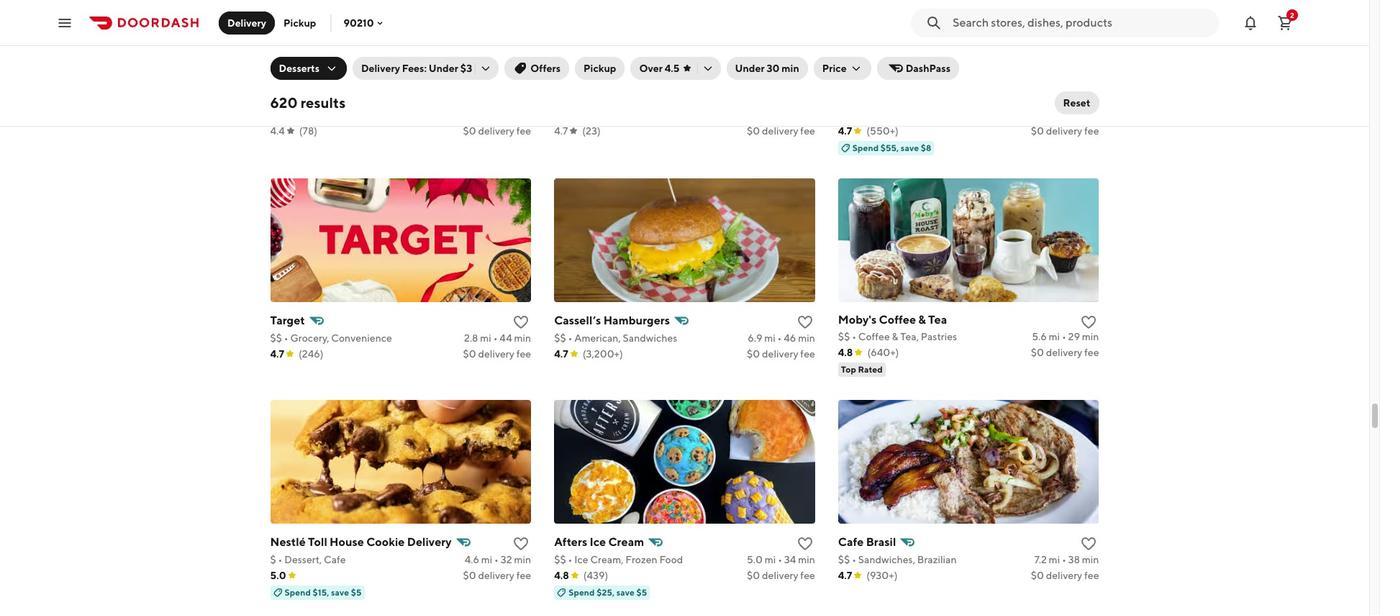 Task type: describe. For each thing, give the bounding box(es) containing it.
market
[[339, 90, 378, 104]]

• left 46 on the bottom
[[778, 332, 782, 344]]

cookie
[[367, 535, 405, 549]]

(23)
[[583, 125, 601, 137]]

spend $25, save $5
[[569, 587, 647, 598]]

afters
[[554, 535, 588, 549]]

hamburgers
[[604, 314, 670, 327]]

2 horizontal spatial spend
[[853, 142, 879, 153]]

• inside beverly hills market $ • persian, snacks
[[278, 109, 283, 121]]

$​0 for (550+)
[[1031, 125, 1044, 137]]

• down target
[[284, 332, 288, 344]]

32
[[501, 554, 512, 566]]

$$ • sandwiches, brazilian
[[839, 554, 957, 566]]

over 4.5 button
[[631, 57, 721, 80]]

mi for cafe brasil
[[1049, 554, 1060, 566]]

cassell's
[[554, 314, 601, 327]]

offers
[[531, 63, 561, 74]]

1 under from the left
[[429, 63, 459, 74]]

under 30 min
[[735, 63, 800, 74]]

1 vertical spatial coffee
[[859, 331, 890, 342]]

min for 6.9 mi • 46 min
[[798, 332, 815, 344]]

under 30 min button
[[727, 57, 808, 80]]

house
[[330, 535, 364, 549]]

(640+)
[[868, 347, 899, 358]]

moby's coffee & tea
[[839, 313, 948, 327]]

cafe brasil
[[839, 535, 897, 549]]

$​0 delivery fee for (930+)
[[1031, 570, 1100, 581]]

desserts button
[[270, 57, 347, 80]]

$​0 delivery fee down 30
[[747, 125, 815, 137]]

1 vertical spatial cafe
[[324, 554, 346, 566]]

grocery,
[[290, 332, 329, 344]]

open menu image
[[56, 14, 73, 31]]

delivery for (640+)
[[1046, 347, 1083, 358]]

$​0 delivery fee for (246)
[[463, 348, 531, 360]]

nestlé
[[270, 535, 306, 549]]

38
[[1069, 554, 1081, 566]]

620
[[270, 94, 298, 111]]

fee for (78)
[[517, 125, 531, 137]]

$​0 for (640+)
[[1031, 347, 1044, 358]]

1 horizontal spatial cafe
[[839, 535, 864, 549]]

0 horizontal spatial ice
[[575, 554, 589, 566]]

mi for target
[[480, 332, 492, 344]]

fee for (439)
[[801, 570, 815, 581]]

0 vertical spatial pickup button
[[275, 11, 325, 34]]

mi for nestlé toll house cookie delivery
[[481, 554, 493, 566]]

delivery button
[[219, 11, 275, 34]]

persian,
[[285, 109, 321, 121]]

fee for (3,200+)
[[801, 348, 815, 360]]

$ inside beverly hills market $ • persian, snacks
[[270, 109, 276, 121]]

$​0 delivery fee for (640+)
[[1031, 347, 1100, 358]]

save for afters ice cream
[[617, 587, 635, 598]]

2.0 mi • 24 min
[[1032, 109, 1100, 121]]

$​0 delivery fee for (3,200+)
[[747, 348, 815, 360]]

cream
[[609, 535, 644, 549]]

brazilian
[[918, 554, 957, 566]]

delivery for (930+)
[[1046, 570, 1083, 581]]

• down cafe brasil
[[852, 554, 857, 566]]

nestlé toll house cookie delivery
[[270, 535, 452, 549]]

click to add this store to your saved list image right 29
[[1081, 314, 1098, 331]]

$5 for cream
[[637, 587, 647, 598]]

30
[[767, 63, 780, 74]]

under inside button
[[735, 63, 765, 74]]

2
[[1291, 10, 1295, 19]]

dessert,
[[285, 554, 322, 566]]

620 results
[[270, 94, 346, 111]]

5.0 mi • 34 min
[[747, 554, 815, 566]]

min for 7.2 mi • 38 min
[[1083, 554, 1100, 566]]

90210 button
[[344, 17, 386, 28]]

moby's
[[839, 313, 877, 327]]

$15,
[[313, 587, 329, 598]]

Store search: begin typing to search for stores available on DoorDash text field
[[953, 15, 1211, 31]]

46
[[784, 332, 796, 344]]

2 button
[[1271, 8, 1300, 37]]

4.7 left (550+)
[[839, 125, 853, 137]]

$$ for cassell's
[[554, 332, 566, 344]]

$​0 delivery fee for (550+)
[[1031, 125, 1100, 137]]

• down nestlé
[[278, 554, 283, 566]]

7.2
[[1035, 554, 1047, 566]]

2.0
[[1032, 109, 1047, 121]]

spend for afters ice cream
[[569, 587, 595, 598]]

1 horizontal spatial pickup button
[[575, 57, 625, 80]]

$$ down moby's on the right of page
[[839, 331, 850, 342]]

6.9
[[748, 332, 763, 344]]

$$ for cafe
[[839, 554, 850, 566]]

7.2 mi • 38 min
[[1035, 554, 1100, 566]]

4.7 for cafe brasil
[[839, 570, 853, 581]]

snacks
[[323, 109, 355, 121]]

fee for (246)
[[517, 348, 531, 360]]

24
[[1069, 109, 1081, 121]]

click to add this store to your saved list image for nestlé toll house cookie delivery
[[513, 535, 530, 553]]

2.8
[[464, 332, 478, 344]]

mi for afters ice cream
[[765, 554, 776, 566]]

$$ • american, sandwiches
[[554, 332, 678, 344]]

$8
[[921, 142, 932, 153]]

0 vertical spatial &
[[919, 313, 926, 327]]

delivery for (3,200+)
[[762, 348, 799, 360]]

toll
[[308, 535, 327, 549]]

$​0 for (439)
[[747, 570, 760, 581]]

$3
[[461, 63, 472, 74]]

target
[[270, 314, 305, 327]]

• down afters at bottom left
[[568, 554, 573, 566]]

$$ down target
[[270, 332, 282, 344]]

sandwiches
[[623, 332, 678, 344]]

$​0 delivery fee down 4.6 mi • 32 min
[[463, 570, 531, 581]]

$​0 for (930+)
[[1031, 570, 1044, 581]]

(930+)
[[867, 570, 898, 581]]

delivery for (78)
[[478, 125, 515, 137]]

cassell's hamburgers
[[554, 314, 670, 327]]

fee down 4.6 mi • 32 min
[[517, 570, 531, 581]]

4.6 mi • 32 min
[[465, 554, 531, 566]]

• left '44'
[[494, 332, 498, 344]]

desserts
[[279, 63, 320, 74]]

offers button
[[505, 57, 569, 80]]

$$ • coffee & tea, pastries
[[839, 331, 957, 342]]

sandwiches,
[[859, 554, 916, 566]]

notification bell image
[[1242, 14, 1260, 31]]

over
[[640, 63, 663, 74]]

44
[[500, 332, 512, 344]]

mi right 5.6 on the bottom right
[[1049, 331, 1060, 342]]



Task type: locate. For each thing, give the bounding box(es) containing it.
1 horizontal spatial $5
[[637, 587, 647, 598]]

$​0 delivery fee for (78)
[[463, 125, 531, 137]]

(3,200+)
[[583, 348, 623, 360]]

min for 5.6 mi • 29 min
[[1083, 331, 1100, 342]]

1 horizontal spatial &
[[919, 313, 926, 327]]

results
[[301, 94, 346, 111]]

4.7 for cassell's hamburgers
[[554, 348, 568, 360]]

0 horizontal spatial 5.0
[[270, 570, 286, 581]]

mi right 4.6
[[481, 554, 493, 566]]

fee down 2.8 mi • 44 min
[[517, 348, 531, 360]]

pickup
[[284, 17, 316, 28], [584, 63, 617, 74]]

brasil
[[866, 535, 897, 549]]

min for 5.0 mi • 34 min
[[798, 554, 815, 566]]

fee down 2.0 mi • 24 min
[[1085, 125, 1100, 137]]

food
[[660, 554, 683, 566]]

$​0 delivery fee down $3
[[463, 125, 531, 137]]

1 horizontal spatial pickup
[[584, 63, 617, 74]]

• up 4.4
[[278, 109, 283, 121]]

$​0 delivery fee down 7.2 mi • 38 min at the bottom
[[1031, 570, 1100, 581]]

1 click to add this store to your saved list image from the left
[[513, 314, 530, 331]]

top rated
[[841, 364, 883, 375]]

fee down price button
[[801, 125, 815, 137]]

0 vertical spatial 4.8
[[839, 347, 853, 358]]

$​0 delivery fee for (439)
[[747, 570, 815, 581]]

click to add this store to your saved list image for cassell's hamburgers
[[797, 314, 814, 331]]

(439)
[[584, 570, 609, 581]]

mi for cassell's hamburgers
[[765, 332, 776, 344]]

$​0 down 2.0
[[1031, 125, 1044, 137]]

4.8 for $$ • coffee & tea, pastries
[[839, 347, 853, 358]]

$$ down cassell's
[[554, 332, 566, 344]]

34
[[785, 554, 796, 566]]

0 horizontal spatial pickup
[[284, 17, 316, 28]]

min right 46 on the bottom
[[798, 332, 815, 344]]

cream,
[[591, 554, 624, 566]]

$​0 for (3,200+)
[[747, 348, 760, 360]]

$55,
[[881, 142, 899, 153]]

$​0 down 2.8
[[463, 348, 476, 360]]

click to add this store to your saved list image for afters ice cream
[[797, 535, 814, 553]]

4.7 left (930+)
[[839, 570, 853, 581]]

$
[[270, 109, 276, 121], [270, 554, 276, 566]]

coffee
[[879, 313, 916, 327], [859, 331, 890, 342]]

mi right 7.2
[[1049, 554, 1060, 566]]

spend $55, save $8
[[853, 142, 932, 153]]

fee down 7.2 mi • 38 min at the bottom
[[1085, 570, 1100, 581]]

hills
[[313, 90, 337, 104]]

click to add this store to your saved list image up 2.0 mi • 24 min
[[1081, 90, 1098, 108]]

min for 2.8 mi • 44 min
[[514, 332, 531, 344]]

cafe down house
[[324, 554, 346, 566]]

spend down (550+)
[[853, 142, 879, 153]]

0 vertical spatial 5.0
[[747, 554, 763, 566]]

ice up cream,
[[590, 535, 606, 549]]

2 vertical spatial delivery
[[407, 535, 452, 549]]

save left $8
[[901, 142, 919, 153]]

0 horizontal spatial save
[[331, 587, 349, 598]]

afters ice cream
[[554, 535, 644, 549]]

0 vertical spatial cafe
[[839, 535, 864, 549]]

$ • dessert, cafe
[[270, 554, 346, 566]]

fee for (930+)
[[1085, 570, 1100, 581]]

under
[[429, 63, 459, 74], [735, 63, 765, 74]]

top
[[841, 364, 857, 375]]

3 items, open order cart image
[[1277, 14, 1294, 31]]

click to add this store to your saved list image up 5.0 mi • 34 min
[[797, 535, 814, 553]]

click to add this store to your saved list image
[[1081, 90, 1098, 108], [1081, 314, 1098, 331], [513, 535, 530, 553], [797, 535, 814, 553], [1081, 535, 1098, 553]]

1 $ from the top
[[270, 109, 276, 121]]

5.6
[[1032, 331, 1047, 342]]

5.6 mi • 29 min
[[1032, 331, 1100, 342]]

$​0 down 5.6 on the bottom right
[[1031, 347, 1044, 358]]

fee for (640+)
[[1085, 347, 1100, 358]]

2.8 mi • 44 min
[[464, 332, 531, 344]]

0 horizontal spatial cafe
[[324, 554, 346, 566]]

5.0 down dessert,
[[270, 570, 286, 581]]

reset button
[[1055, 91, 1100, 114]]

29
[[1069, 331, 1081, 342]]

fee down 5.0 mi • 34 min
[[801, 570, 815, 581]]

& left tea,
[[892, 331, 899, 342]]

2 click to add this store to your saved list image from the left
[[797, 314, 814, 331]]

0 horizontal spatial $5
[[351, 587, 362, 598]]

spend down (439)
[[569, 587, 595, 598]]

$​0 delivery fee down 6.9 mi • 46 min
[[747, 348, 815, 360]]

delivery
[[227, 17, 266, 28], [361, 63, 400, 74], [407, 535, 452, 549]]

$​0 down the under 30 min button
[[747, 125, 760, 137]]

• left 24
[[1062, 109, 1067, 121]]

• down moby's on the right of page
[[852, 331, 857, 342]]

1 vertical spatial $
[[270, 554, 276, 566]]

4.5
[[665, 63, 680, 74]]

&
[[919, 313, 926, 327], [892, 331, 899, 342]]

price
[[823, 63, 847, 74]]

1 horizontal spatial delivery
[[361, 63, 400, 74]]

& left tea
[[919, 313, 926, 327]]

save right $15,
[[331, 587, 349, 598]]

min inside button
[[782, 63, 800, 74]]

$​0 delivery fee down 5.6 mi • 29 min
[[1031, 347, 1100, 358]]

$ down nestlé
[[270, 554, 276, 566]]

1 vertical spatial pickup button
[[575, 57, 625, 80]]

$​0 down 6.9
[[747, 348, 760, 360]]

frozen
[[626, 554, 658, 566]]

pickup left over
[[584, 63, 617, 74]]

price button
[[814, 57, 872, 80]]

$$ down afters at bottom left
[[554, 554, 566, 566]]

min right 32
[[514, 554, 531, 566]]

1 horizontal spatial 4.8
[[839, 347, 853, 358]]

$5 for house
[[351, 587, 362, 598]]

click to add this store to your saved list image for cafe brasil
[[1081, 535, 1098, 553]]

$5 down frozen
[[637, 587, 647, 598]]

mi right 2.0
[[1049, 109, 1060, 121]]

0 vertical spatial coffee
[[879, 313, 916, 327]]

delivery for delivery fees: under $3
[[361, 63, 400, 74]]

1 vertical spatial 4.8
[[554, 570, 569, 581]]

coffee up (640+)
[[859, 331, 890, 342]]

0 vertical spatial delivery
[[227, 17, 266, 28]]

$​0 down 5.0 mi • 34 min
[[747, 570, 760, 581]]

mi left 34
[[765, 554, 776, 566]]

min for 4.6 mi • 32 min
[[514, 554, 531, 566]]

0 horizontal spatial spend
[[285, 587, 311, 598]]

$​0 down 7.2
[[1031, 570, 1044, 581]]

$​0 delivery fee down 2.8 mi • 44 min
[[463, 348, 531, 360]]

1 horizontal spatial spend
[[569, 587, 595, 598]]

1 vertical spatial pickup
[[584, 63, 617, 74]]

0 horizontal spatial pickup button
[[275, 11, 325, 34]]

$​0 delivery fee down 5.0 mi • 34 min
[[747, 570, 815, 581]]

4.7 down cassell's
[[554, 348, 568, 360]]

fees:
[[402, 63, 427, 74]]

4.7 left (246) on the bottom
[[270, 348, 284, 360]]

under left $3
[[429, 63, 459, 74]]

spend for nestlé toll house cookie delivery
[[285, 587, 311, 598]]

cafe left "brasil"
[[839, 535, 864, 549]]

2 $5 from the left
[[637, 587, 647, 598]]

5.0 for 5.0 mi • 34 min
[[747, 554, 763, 566]]

(246)
[[299, 348, 324, 360]]

4.8 left (439)
[[554, 570, 569, 581]]

• left 29
[[1062, 331, 1067, 342]]

$$ down cafe brasil
[[839, 554, 850, 566]]

1 horizontal spatial save
[[617, 587, 635, 598]]

$​0 for (246)
[[463, 348, 476, 360]]

pickup up desserts
[[284, 17, 316, 28]]

click to add this store to your saved list image up 2.8 mi • 44 min
[[513, 314, 530, 331]]

fee down 5.6 mi • 29 min
[[1085, 347, 1100, 358]]

click to add this store to your saved list image up 6.9 mi • 46 min
[[797, 314, 814, 331]]

4.4
[[270, 125, 285, 137]]

$​0 down $3
[[463, 125, 476, 137]]

delivery
[[478, 125, 515, 137], [762, 125, 799, 137], [1046, 125, 1083, 137], [1046, 347, 1083, 358], [478, 348, 515, 360], [762, 348, 799, 360], [478, 570, 515, 581], [762, 570, 799, 581], [1046, 570, 1083, 581]]

0 horizontal spatial click to add this store to your saved list image
[[513, 314, 530, 331]]

$​0
[[463, 125, 476, 137], [747, 125, 760, 137], [1031, 125, 1044, 137], [1031, 347, 1044, 358], [463, 348, 476, 360], [747, 348, 760, 360], [463, 570, 476, 581], [747, 570, 760, 581], [1031, 570, 1044, 581]]

0 vertical spatial $
[[270, 109, 276, 121]]

pickup button up desserts
[[275, 11, 325, 34]]

delivery for delivery
[[227, 17, 266, 28]]

fee down 6.9 mi • 46 min
[[801, 348, 815, 360]]

$ up 4.4
[[270, 109, 276, 121]]

$​0 for (78)
[[463, 125, 476, 137]]

0 horizontal spatial 4.8
[[554, 570, 569, 581]]

delivery for (550+)
[[1046, 125, 1083, 137]]

over 4.5
[[640, 63, 680, 74]]

1 $5 from the left
[[351, 587, 362, 598]]

$5 right $15,
[[351, 587, 362, 598]]

0 horizontal spatial under
[[429, 63, 459, 74]]

spend left $15,
[[285, 587, 311, 598]]

0 vertical spatial ice
[[590, 535, 606, 549]]

0 horizontal spatial delivery
[[227, 17, 266, 28]]

save right $25, on the left bottom of page
[[617, 587, 635, 598]]

min right 30
[[782, 63, 800, 74]]

$$
[[839, 331, 850, 342], [270, 332, 282, 344], [554, 332, 566, 344], [554, 554, 566, 566], [839, 554, 850, 566]]

save for nestlé toll house cookie delivery
[[331, 587, 349, 598]]

min right 34
[[798, 554, 815, 566]]

2 $ from the top
[[270, 554, 276, 566]]

$​0 delivery fee down 2.0 mi • 24 min
[[1031, 125, 1100, 137]]

1 vertical spatial delivery
[[361, 63, 400, 74]]

tea,
[[901, 331, 919, 342]]

0 horizontal spatial &
[[892, 331, 899, 342]]

• left 34
[[778, 554, 783, 566]]

2 horizontal spatial save
[[901, 142, 919, 153]]

4.8 up top
[[839, 347, 853, 358]]

• left 32
[[495, 554, 499, 566]]

delivery for (246)
[[478, 348, 515, 360]]

beverly
[[270, 90, 311, 104]]

ice
[[590, 535, 606, 549], [575, 554, 589, 566]]

$5
[[351, 587, 362, 598], [637, 587, 647, 598]]

$​0 down 4.6
[[463, 570, 476, 581]]

1 vertical spatial 5.0
[[270, 570, 286, 581]]

pickup button left over
[[575, 57, 625, 80]]

min right 24
[[1083, 109, 1100, 121]]

dashpass button
[[877, 57, 960, 80]]

click to add this store to your saved list image
[[513, 314, 530, 331], [797, 314, 814, 331]]

4.8
[[839, 347, 853, 358], [554, 570, 569, 581]]

(550+)
[[867, 125, 899, 137]]

$$ for afters
[[554, 554, 566, 566]]

mi right 2.8
[[480, 332, 492, 344]]

(78)
[[299, 125, 318, 137]]

min right 29
[[1083, 331, 1100, 342]]

min right the 38
[[1083, 554, 1100, 566]]

click to add this store to your saved list image for target
[[513, 314, 530, 331]]

tea
[[929, 313, 948, 327]]

$$ • grocery, convenience
[[270, 332, 392, 344]]

1 horizontal spatial ice
[[590, 535, 606, 549]]

spend $15, save $5
[[285, 587, 362, 598]]

2 horizontal spatial delivery
[[407, 535, 452, 549]]

mi right 6.9
[[765, 332, 776, 344]]

spend
[[853, 142, 879, 153], [285, 587, 311, 598], [569, 587, 595, 598]]

delivery inside delivery button
[[227, 17, 266, 28]]

convenience
[[331, 332, 392, 344]]

fee down offers button
[[517, 125, 531, 137]]

•
[[278, 109, 283, 121], [1062, 109, 1067, 121], [852, 331, 857, 342], [1062, 331, 1067, 342], [284, 332, 288, 344], [494, 332, 498, 344], [568, 332, 573, 344], [778, 332, 782, 344], [278, 554, 283, 566], [495, 554, 499, 566], [568, 554, 573, 566], [778, 554, 783, 566], [852, 554, 857, 566], [1062, 554, 1067, 566]]

dashpass
[[906, 63, 951, 74]]

fee
[[517, 125, 531, 137], [801, 125, 815, 137], [1085, 125, 1100, 137], [1085, 347, 1100, 358], [517, 348, 531, 360], [801, 348, 815, 360], [517, 570, 531, 581], [801, 570, 815, 581], [1085, 570, 1100, 581]]

$25,
[[597, 587, 615, 598]]

american,
[[575, 332, 621, 344]]

click to add this store to your saved list image up 7.2 mi • 38 min at the bottom
[[1081, 535, 1098, 553]]

1 horizontal spatial under
[[735, 63, 765, 74]]

click to add this store to your saved list image up 4.6 mi • 32 min
[[513, 535, 530, 553]]

save
[[901, 142, 919, 153], [331, 587, 349, 598], [617, 587, 635, 598]]

ice down afters at bottom left
[[575, 554, 589, 566]]

5.0 for 5.0
[[270, 570, 286, 581]]

4.6
[[465, 554, 479, 566]]

0 vertical spatial pickup
[[284, 17, 316, 28]]

1 vertical spatial ice
[[575, 554, 589, 566]]

beverly hills market $ • persian, snacks
[[270, 90, 378, 121]]

5.0
[[747, 554, 763, 566], [270, 570, 286, 581]]

• left the 38
[[1062, 554, 1067, 566]]

5.0 left 34
[[747, 554, 763, 566]]

min right '44'
[[514, 332, 531, 344]]

4.7 for target
[[270, 348, 284, 360]]

under left 30
[[735, 63, 765, 74]]

coffee up $$ • coffee & tea, pastries
[[879, 313, 916, 327]]

reset
[[1064, 97, 1091, 109]]

2 under from the left
[[735, 63, 765, 74]]

4.7 left (23)
[[554, 125, 568, 137]]

rated
[[858, 364, 883, 375]]

• down cassell's
[[568, 332, 573, 344]]

6.9 mi • 46 min
[[748, 332, 815, 344]]

fee for (550+)
[[1085, 125, 1100, 137]]

$​0 delivery fee
[[463, 125, 531, 137], [747, 125, 815, 137], [1031, 125, 1100, 137], [1031, 347, 1100, 358], [463, 348, 531, 360], [747, 348, 815, 360], [463, 570, 531, 581], [747, 570, 815, 581], [1031, 570, 1100, 581]]

1 vertical spatial &
[[892, 331, 899, 342]]

mi
[[1049, 109, 1060, 121], [1049, 331, 1060, 342], [480, 332, 492, 344], [765, 332, 776, 344], [481, 554, 493, 566], [765, 554, 776, 566], [1049, 554, 1060, 566]]

1 horizontal spatial 5.0
[[747, 554, 763, 566]]

4.8 for $$ • ice cream, frozen food
[[554, 570, 569, 581]]

1 horizontal spatial click to add this store to your saved list image
[[797, 314, 814, 331]]

delivery for (439)
[[762, 570, 799, 581]]

min for 2.0 mi • 24 min
[[1083, 109, 1100, 121]]



Task type: vqa. For each thing, say whether or not it's contained in the screenshot.


